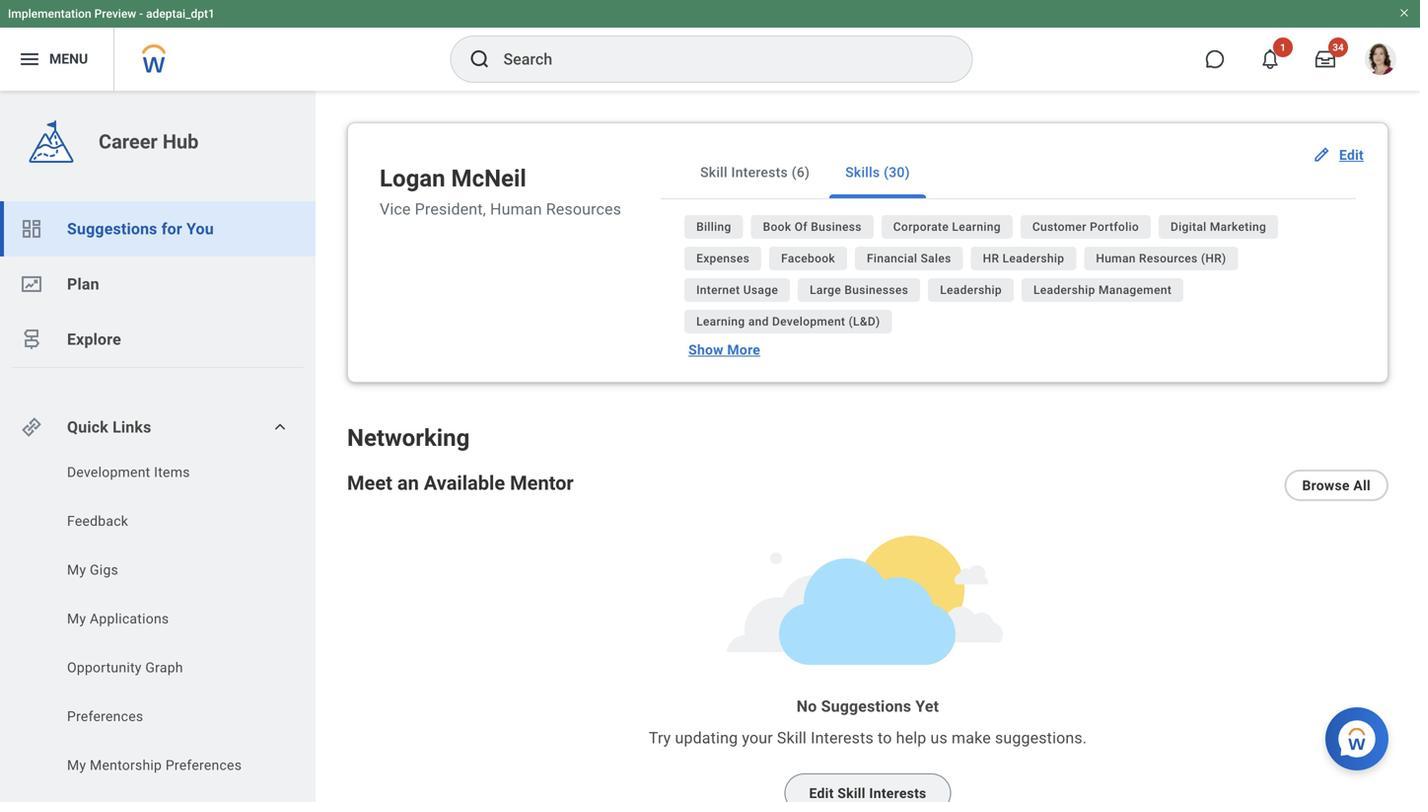 Task type: describe. For each thing, give the bounding box(es) containing it.
interests inside button
[[870, 785, 927, 801]]

skills (30)
[[846, 164, 910, 181]]

0 vertical spatial preferences
[[67, 708, 143, 725]]

no
[[797, 697, 817, 716]]

try
[[649, 729, 671, 747]]

my for my applications
[[67, 611, 86, 627]]

edit skill interests button
[[785, 774, 951, 802]]

us
[[931, 729, 948, 747]]

1 vertical spatial preferences
[[166, 757, 242, 773]]

corporate
[[894, 220, 949, 234]]

marketing
[[1210, 220, 1267, 234]]

1 vertical spatial human
[[1096, 252, 1136, 265]]

implementation preview -   adeptai_dpt1
[[8, 7, 215, 21]]

1
[[1281, 41, 1286, 53]]

preferences link
[[65, 707, 268, 727]]

0 vertical spatial learning
[[952, 220, 1001, 234]]

hub
[[163, 130, 199, 153]]

edit for edit skill interests
[[809, 785, 834, 801]]

you
[[186, 219, 214, 238]]

networking
[[347, 424, 470, 452]]

to
[[878, 729, 892, 747]]

list containing development items
[[0, 463, 316, 781]]

show more button
[[685, 342, 769, 358]]

interests inside button
[[732, 164, 788, 181]]

(l&d)
[[849, 315, 881, 329]]

suggestions.
[[995, 729, 1087, 747]]

gigs
[[90, 562, 118, 578]]

chevron up small image
[[270, 417, 290, 437]]

1 vertical spatial interests
[[811, 729, 874, 747]]

all
[[1354, 477, 1371, 494]]

opportunity graph
[[67, 659, 183, 676]]

development items
[[67, 464, 190, 480]]

onboarding home image
[[20, 272, 43, 296]]

tab list containing skill interests (6)
[[661, 147, 1356, 199]]

financial sales
[[867, 252, 952, 265]]

vice
[[380, 200, 411, 219]]

0 horizontal spatial development
[[67, 464, 150, 480]]

opportunity graph link
[[65, 658, 268, 678]]

expenses
[[697, 252, 750, 265]]

leadership management
[[1034, 283, 1172, 297]]

yet
[[916, 697, 939, 716]]

digital
[[1171, 220, 1207, 234]]

my applications link
[[65, 609, 268, 629]]

learning and development (l&d)
[[697, 315, 881, 329]]

no suggestions yet
[[797, 697, 939, 716]]

updating
[[675, 729, 738, 747]]

large
[[810, 283, 842, 297]]

suggestions inside suggestions for you link
[[67, 219, 157, 238]]

of
[[795, 220, 808, 234]]

1 horizontal spatial skill
[[777, 729, 807, 747]]

skill inside button
[[701, 164, 728, 181]]

resources inside logan mcneil vice president, human resources
[[546, 200, 622, 219]]

development items link
[[65, 463, 268, 482]]

plan link
[[0, 256, 316, 312]]

businesses
[[845, 283, 909, 297]]

1 vertical spatial learning
[[697, 315, 745, 329]]

mentor
[[510, 472, 574, 495]]

suggestions for you link
[[0, 201, 316, 256]]

financial
[[867, 252, 918, 265]]

career
[[99, 130, 158, 153]]

human resources (hr)
[[1096, 252, 1227, 265]]

applications
[[90, 611, 169, 627]]

mentorship
[[90, 757, 162, 773]]

menu button
[[0, 28, 114, 91]]

explore link
[[0, 312, 316, 367]]

edit for edit
[[1340, 147, 1364, 163]]

my applications
[[67, 611, 169, 627]]

my for my gigs
[[67, 562, 86, 578]]

menu
[[49, 51, 88, 67]]

leadership for leadership
[[940, 283, 1002, 297]]

mcneil
[[451, 164, 527, 192]]

billing
[[697, 220, 732, 234]]

sales
[[921, 252, 952, 265]]

corporate learning
[[894, 220, 1001, 234]]

suggestions for you
[[67, 219, 214, 238]]

logan
[[380, 164, 445, 192]]

adeptai_dpt1
[[146, 7, 215, 21]]

my for my mentorship preferences
[[67, 757, 86, 773]]

portfolio
[[1090, 220, 1139, 234]]

logan mcneil vice president, human resources
[[380, 164, 622, 219]]

my gigs link
[[65, 560, 268, 580]]

internet usage
[[697, 283, 778, 297]]

usage
[[744, 283, 778, 297]]

help
[[896, 729, 927, 747]]

profile logan mcneil image
[[1365, 43, 1397, 79]]



Task type: locate. For each thing, give the bounding box(es) containing it.
skill down try updating your skill interests to help us make suggestions.
[[838, 785, 866, 801]]

preferences down preferences link
[[166, 757, 242, 773]]

feedback
[[67, 513, 128, 529]]

edit image
[[1312, 145, 1332, 165]]

leadership
[[1003, 252, 1065, 265], [940, 283, 1002, 297], [1034, 283, 1096, 297]]

development down quick links
[[67, 464, 150, 480]]

1 horizontal spatial edit
[[1340, 147, 1364, 163]]

list
[[0, 201, 316, 367], [0, 463, 316, 781]]

digital marketing
[[1171, 220, 1267, 234]]

my down my gigs
[[67, 611, 86, 627]]

0 horizontal spatial suggestions
[[67, 219, 157, 238]]

my left gigs
[[67, 562, 86, 578]]

0 horizontal spatial preferences
[[67, 708, 143, 725]]

hr leadership
[[983, 252, 1065, 265]]

skills
[[846, 164, 880, 181]]

0 vertical spatial list
[[0, 201, 316, 367]]

skill right your
[[777, 729, 807, 747]]

0 horizontal spatial resources
[[546, 200, 622, 219]]

more
[[727, 342, 761, 358]]

book of business
[[763, 220, 862, 234]]

and
[[749, 315, 769, 329]]

2 horizontal spatial skill
[[838, 785, 866, 801]]

list containing suggestions for you
[[0, 201, 316, 367]]

1 horizontal spatial learning
[[952, 220, 1001, 234]]

learning
[[952, 220, 1001, 234], [697, 315, 745, 329]]

skill
[[701, 164, 728, 181], [777, 729, 807, 747], [838, 785, 866, 801]]

my left mentorship
[[67, 757, 86, 773]]

internet
[[697, 283, 740, 297]]

1 vertical spatial development
[[67, 464, 150, 480]]

0 horizontal spatial skill
[[701, 164, 728, 181]]

interests down no suggestions yet
[[811, 729, 874, 747]]

my gigs
[[67, 562, 118, 578]]

1 vertical spatial my
[[67, 611, 86, 627]]

skill interests (6)
[[701, 164, 810, 181]]

my
[[67, 562, 86, 578], [67, 611, 86, 627], [67, 757, 86, 773]]

2 my from the top
[[67, 611, 86, 627]]

0 vertical spatial skill
[[701, 164, 728, 181]]

meet an available mentor
[[347, 472, 574, 495]]

(30)
[[884, 164, 910, 181]]

show
[[689, 342, 724, 358]]

browse all link
[[1285, 470, 1389, 501]]

preferences down opportunity at bottom left
[[67, 708, 143, 725]]

president,
[[415, 200, 486, 219]]

1 vertical spatial suggestions
[[821, 697, 912, 716]]

1 list from the top
[[0, 201, 316, 367]]

2 list from the top
[[0, 463, 316, 781]]

customer
[[1033, 220, 1087, 234]]

1 vertical spatial resources
[[1139, 252, 1198, 265]]

timeline milestone image
[[20, 328, 43, 351]]

career hub
[[99, 130, 199, 153]]

1 button
[[1249, 37, 1293, 81]]

quick links element
[[20, 407, 300, 447]]

human down mcneil on the top left of page
[[490, 200, 542, 219]]

3 my from the top
[[67, 757, 86, 773]]

leadership down the hr leadership
[[1034, 283, 1096, 297]]

2 vertical spatial interests
[[870, 785, 927, 801]]

my mentorship preferences
[[67, 757, 242, 773]]

browse all
[[1303, 477, 1371, 494]]

make
[[952, 729, 991, 747]]

management
[[1099, 283, 1172, 297]]

0 vertical spatial suggestions
[[67, 219, 157, 238]]

skill interests (6) button
[[685, 147, 826, 198]]

leadership down customer
[[1003, 252, 1065, 265]]

for
[[162, 219, 182, 238]]

1 horizontal spatial suggestions
[[821, 697, 912, 716]]

interests left '(6)'
[[732, 164, 788, 181]]

1 vertical spatial edit
[[809, 785, 834, 801]]

meet
[[347, 472, 393, 495]]

dashboard image
[[20, 217, 43, 241]]

learning up "hr"
[[952, 220, 1001, 234]]

suggestions left for at left
[[67, 219, 157, 238]]

search image
[[468, 47, 492, 71]]

(6)
[[792, 164, 810, 181]]

1 horizontal spatial resources
[[1139, 252, 1198, 265]]

human down portfolio
[[1096, 252, 1136, 265]]

your
[[742, 729, 773, 747]]

0 vertical spatial edit
[[1340, 147, 1364, 163]]

1 horizontal spatial preferences
[[166, 757, 242, 773]]

large businesses
[[810, 283, 909, 297]]

justify image
[[18, 47, 41, 71]]

0 horizontal spatial human
[[490, 200, 542, 219]]

skill inside button
[[838, 785, 866, 801]]

resources
[[546, 200, 622, 219], [1139, 252, 1198, 265]]

hr
[[983, 252, 1000, 265]]

skill up billing
[[701, 164, 728, 181]]

suggestions
[[67, 219, 157, 238], [821, 697, 912, 716]]

notifications large image
[[1261, 49, 1280, 69]]

links
[[113, 418, 151, 437]]

0 vertical spatial human
[[490, 200, 542, 219]]

business
[[811, 220, 862, 234]]

interests down to
[[870, 785, 927, 801]]

leadership for leadership management
[[1034, 283, 1096, 297]]

graph
[[145, 659, 183, 676]]

skills (30) button
[[830, 147, 926, 198]]

leadership down "hr"
[[940, 283, 1002, 297]]

close environment banner image
[[1399, 7, 1411, 19]]

menu banner
[[0, 0, 1421, 91]]

items
[[154, 464, 190, 480]]

edit skill interests
[[809, 785, 927, 801]]

preferences
[[67, 708, 143, 725], [166, 757, 242, 773]]

explore
[[67, 330, 121, 349]]

my mentorship preferences link
[[65, 756, 268, 775]]

2 vertical spatial my
[[67, 757, 86, 773]]

1 horizontal spatial human
[[1096, 252, 1136, 265]]

opportunity
[[67, 659, 142, 676]]

0 vertical spatial resources
[[546, 200, 622, 219]]

1 horizontal spatial development
[[772, 315, 846, 329]]

quick links
[[67, 418, 151, 437]]

edit
[[1340, 147, 1364, 163], [809, 785, 834, 801]]

link image
[[20, 415, 43, 439]]

0 horizontal spatial edit
[[809, 785, 834, 801]]

development down large on the right top
[[772, 315, 846, 329]]

1 vertical spatial skill
[[777, 729, 807, 747]]

customer portfolio
[[1033, 220, 1139, 234]]

(hr)
[[1201, 252, 1227, 265]]

quick
[[67, 418, 108, 437]]

2 vertical spatial skill
[[838, 785, 866, 801]]

preview
[[94, 7, 136, 21]]

34
[[1333, 41, 1344, 53]]

show more
[[689, 342, 761, 358]]

browse
[[1303, 477, 1350, 494]]

plan
[[67, 275, 99, 293]]

facebook
[[781, 252, 836, 265]]

feedback link
[[65, 512, 268, 531]]

34 button
[[1304, 37, 1349, 81]]

inbox large image
[[1316, 49, 1336, 69]]

-
[[139, 7, 143, 21]]

edit button
[[1304, 135, 1376, 175]]

implementation
[[8, 7, 91, 21]]

0 vertical spatial interests
[[732, 164, 788, 181]]

try updating your skill interests to help us make suggestions.
[[649, 729, 1087, 747]]

1 my from the top
[[67, 562, 86, 578]]

suggestions up try updating your skill interests to help us make suggestions.
[[821, 697, 912, 716]]

human inside logan mcneil vice president, human resources
[[490, 200, 542, 219]]

learning up the show more
[[697, 315, 745, 329]]

1 vertical spatial list
[[0, 463, 316, 781]]

an
[[397, 472, 419, 495]]

0 vertical spatial development
[[772, 315, 846, 329]]

0 vertical spatial my
[[67, 562, 86, 578]]

0 horizontal spatial learning
[[697, 315, 745, 329]]

edit right edit "image"
[[1340, 147, 1364, 163]]

Search Workday  search field
[[504, 37, 932, 81]]

tab list
[[661, 147, 1356, 199]]

available
[[424, 472, 505, 495]]

edit down try updating your skill interests to help us make suggestions.
[[809, 785, 834, 801]]



Task type: vqa. For each thing, say whether or not it's contained in the screenshot.
MENU
yes



